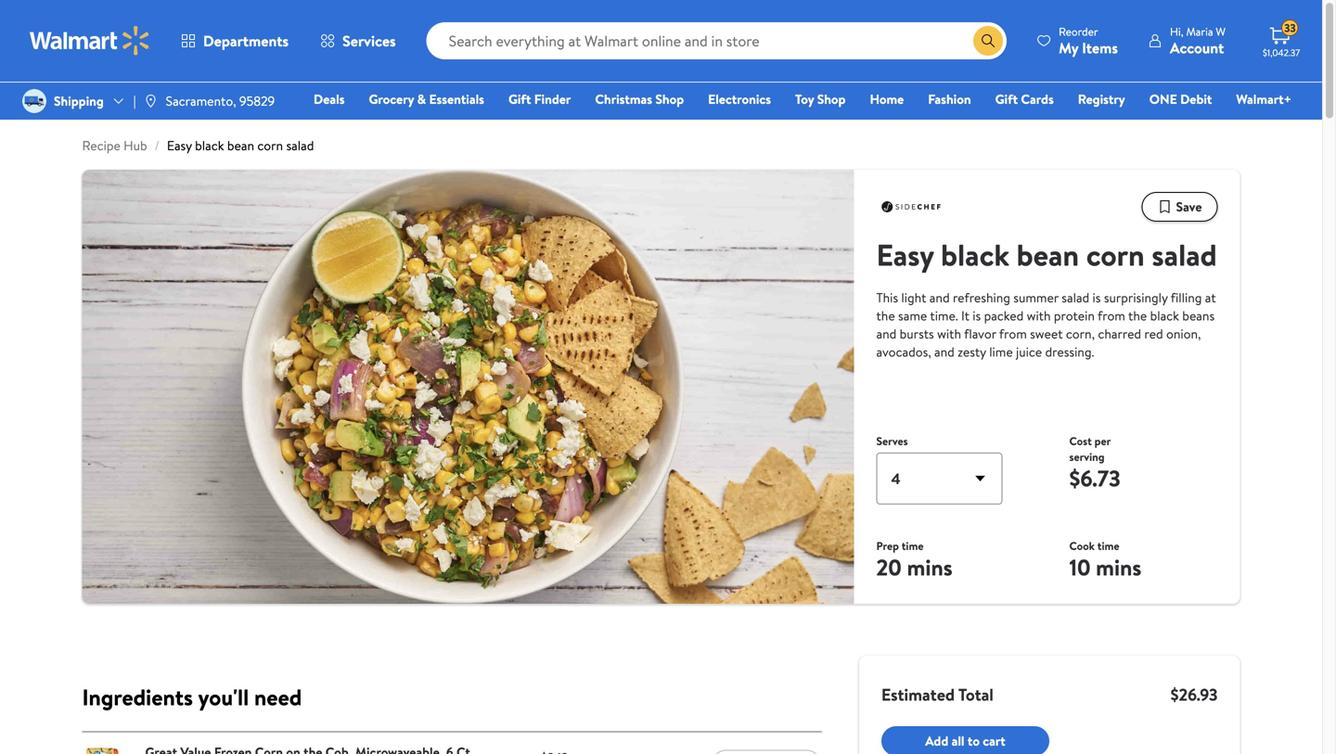 Task type: locate. For each thing, give the bounding box(es) containing it.
it
[[962, 307, 970, 325]]

the
[[877, 307, 896, 325], [1129, 307, 1148, 325]]

shipping
[[54, 92, 104, 110]]

0 horizontal spatial the
[[877, 307, 896, 325]]

cards
[[1022, 90, 1054, 108]]

black left beans at the top right of the page
[[1151, 307, 1180, 325]]

ingredients you'll need
[[82, 682, 302, 713]]

add all to cart
[[926, 732, 1006, 751]]

account
[[1171, 38, 1225, 58]]

 image
[[22, 89, 46, 113]]

items
[[1083, 38, 1119, 58]]

hub
[[124, 136, 147, 155]]

and left zesty
[[935, 343, 955, 361]]

shop for toy shop
[[818, 90, 846, 108]]

2 horizontal spatial black
[[1151, 307, 1180, 325]]

corn
[[258, 136, 283, 155], [1087, 234, 1145, 276]]

easy up light
[[877, 234, 934, 276]]

0 horizontal spatial mins
[[907, 552, 953, 583]]

christmas
[[595, 90, 653, 108]]

2 horizontal spatial salad
[[1152, 234, 1218, 276]]

per
[[1095, 434, 1111, 449]]

black
[[195, 136, 224, 155], [941, 234, 1010, 276], [1151, 307, 1180, 325]]

salad up corn,
[[1062, 289, 1090, 307]]

2 shop from the left
[[818, 90, 846, 108]]

1 horizontal spatial salad
[[1062, 289, 1090, 307]]

cook
[[1070, 538, 1095, 554]]

easy
[[167, 136, 192, 155], [877, 234, 934, 276]]

0 horizontal spatial gift
[[509, 90, 531, 108]]

with right packed
[[1027, 307, 1051, 325]]

corn down 95829
[[258, 136, 283, 155]]

departments button
[[165, 19, 305, 63]]

with left flavor
[[938, 325, 962, 343]]

2 vertical spatial black
[[1151, 307, 1180, 325]]

black up refreshing
[[941, 234, 1010, 276]]

this
[[877, 289, 899, 307]]

reorder
[[1059, 24, 1099, 39]]

1 mins from the left
[[907, 552, 953, 583]]

1 vertical spatial corn
[[1087, 234, 1145, 276]]

mins right 10
[[1097, 552, 1142, 583]]

from right flavor
[[1000, 325, 1027, 343]]

gift left cards at the top right of page
[[996, 90, 1018, 108]]

estimated
[[882, 684, 955, 707]]

0 horizontal spatial time
[[902, 538, 924, 554]]

mins for 10 mins
[[1097, 552, 1142, 583]]

reorder my items
[[1059, 24, 1119, 58]]

1 horizontal spatial bean
[[1017, 234, 1080, 276]]

surprisingly
[[1105, 289, 1168, 307]]

0 horizontal spatial is
[[973, 307, 981, 325]]

electronics link
[[700, 89, 780, 109]]

bean down 95829
[[227, 136, 254, 155]]

salad inside this light and refreshing summer salad is surprisingly filling at the same time. it is packed with protein from the black beans and bursts with flavor from sweet corn, charred red onion, avocados, and zesty lime juice dressing.
[[1062, 289, 1090, 307]]

salad up filling
[[1152, 234, 1218, 276]]

mins inside prep time 20 mins
[[907, 552, 953, 583]]

is right it
[[973, 307, 981, 325]]

shop right christmas
[[656, 90, 684, 108]]

1 horizontal spatial from
[[1098, 307, 1126, 325]]

corn up surprisingly
[[1087, 234, 1145, 276]]

2 the from the left
[[1129, 307, 1148, 325]]

juice
[[1017, 343, 1043, 361]]

1 gift from the left
[[509, 90, 531, 108]]

same
[[899, 307, 928, 325]]

and left the bursts
[[877, 325, 897, 343]]

mins right 20
[[907, 552, 953, 583]]

0 vertical spatial salad
[[286, 136, 314, 155]]

1 horizontal spatial mins
[[1097, 552, 1142, 583]]

0 horizontal spatial easy
[[167, 136, 192, 155]]

fashion
[[929, 90, 972, 108]]

20
[[877, 552, 902, 583]]

prep time 20 mins
[[877, 538, 953, 583]]

gift inside gift cards link
[[996, 90, 1018, 108]]

hi, maria w account
[[1171, 24, 1226, 58]]

1 horizontal spatial corn
[[1087, 234, 1145, 276]]

1 horizontal spatial shop
[[818, 90, 846, 108]]

serving
[[1070, 449, 1105, 465]]

Search search field
[[427, 22, 1007, 59]]

1 shop from the left
[[656, 90, 684, 108]]

salad
[[286, 136, 314, 155], [1152, 234, 1218, 276], [1062, 289, 1090, 307]]

gift inside gift finder link
[[509, 90, 531, 108]]

shop for christmas shop
[[656, 90, 684, 108]]

services button
[[305, 19, 412, 63]]

bean up summer
[[1017, 234, 1080, 276]]

shop inside christmas shop link
[[656, 90, 684, 108]]

departments
[[203, 31, 289, 51]]

0 horizontal spatial salad
[[286, 136, 314, 155]]

deals
[[314, 90, 345, 108]]

0 horizontal spatial corn
[[258, 136, 283, 155]]

1 horizontal spatial black
[[941, 234, 1010, 276]]

easy right /
[[167, 136, 192, 155]]

1 horizontal spatial gift
[[996, 90, 1018, 108]]

save button
[[1142, 192, 1218, 222]]

0 horizontal spatial bean
[[227, 136, 254, 155]]

time right cook
[[1098, 538, 1120, 554]]

1 time from the left
[[902, 538, 924, 554]]

1 horizontal spatial the
[[1129, 307, 1148, 325]]

shop inside toy shop link
[[818, 90, 846, 108]]

time inside cook time 10 mins
[[1098, 538, 1120, 554]]

recipe hub / easy black bean corn salad
[[82, 136, 314, 155]]

bean
[[227, 136, 254, 155], [1017, 234, 1080, 276]]

1 vertical spatial easy
[[877, 234, 934, 276]]

logo image
[[877, 196, 946, 218]]

dressing.
[[1046, 343, 1095, 361]]

2 time from the left
[[1098, 538, 1120, 554]]

estimated total
[[882, 684, 994, 707]]

the left 'same'
[[877, 307, 896, 325]]

time.
[[931, 307, 959, 325]]

and
[[930, 289, 950, 307], [877, 325, 897, 343], [935, 343, 955, 361]]

2 vertical spatial salad
[[1062, 289, 1090, 307]]

0 horizontal spatial black
[[195, 136, 224, 155]]

easy black bean corn salad image
[[82, 170, 855, 604]]

2 gift from the left
[[996, 90, 1018, 108]]

cook time 10 mins
[[1070, 538, 1142, 583]]

0 vertical spatial corn
[[258, 136, 283, 155]]

packed
[[985, 307, 1024, 325]]

ingredients
[[82, 682, 193, 713]]

black down the sacramento,
[[195, 136, 224, 155]]

 image
[[144, 94, 158, 109]]

is left surprisingly
[[1093, 289, 1101, 307]]

gift finder
[[509, 90, 571, 108]]

time for 20
[[902, 538, 924, 554]]

from
[[1098, 307, 1126, 325], [1000, 325, 1027, 343]]

time inside prep time 20 mins
[[902, 538, 924, 554]]

you'll
[[198, 682, 249, 713]]

gift
[[509, 90, 531, 108], [996, 90, 1018, 108]]

filling
[[1171, 289, 1203, 307]]

with
[[1027, 307, 1051, 325], [938, 325, 962, 343]]

shop
[[656, 90, 684, 108], [818, 90, 846, 108]]

light
[[902, 289, 927, 307]]

shop right toy
[[818, 90, 846, 108]]

mins inside cook time 10 mins
[[1097, 552, 1142, 583]]

search icon image
[[981, 33, 996, 48]]

2 mins from the left
[[1097, 552, 1142, 583]]

mins
[[907, 552, 953, 583], [1097, 552, 1142, 583]]

total
[[959, 684, 994, 707]]

from right corn,
[[1098, 307, 1126, 325]]

finder
[[535, 90, 571, 108]]

1 the from the left
[[877, 307, 896, 325]]

to
[[968, 732, 980, 751]]

sweet
[[1031, 325, 1063, 343]]

/
[[155, 136, 160, 155]]

black inside this light and refreshing summer salad is surprisingly filling at the same time. it is packed with protein from the black beans and bursts with flavor from sweet corn, charred red onion, avocados, and zesty lime juice dressing.
[[1151, 307, 1180, 325]]

add all to cart button
[[882, 727, 1050, 755]]

1 horizontal spatial time
[[1098, 538, 1120, 554]]

0 horizontal spatial shop
[[656, 90, 684, 108]]

0 vertical spatial bean
[[227, 136, 254, 155]]

the left onion,
[[1129, 307, 1148, 325]]

$26.93
[[1171, 684, 1218, 707]]

gift left finder
[[509, 90, 531, 108]]

gift cards link
[[987, 89, 1063, 109]]

registry
[[1078, 90, 1126, 108]]

debit
[[1181, 90, 1213, 108]]

grocery & essentials link
[[361, 89, 493, 109]]

bursts
[[900, 325, 935, 343]]

salad down deals
[[286, 136, 314, 155]]

time
[[902, 538, 924, 554], [1098, 538, 1120, 554]]

home link
[[862, 89, 913, 109]]

add
[[926, 732, 949, 751]]

time right the prep
[[902, 538, 924, 554]]

gift for gift cards
[[996, 90, 1018, 108]]

$1,042.37
[[1263, 46, 1301, 59]]

serves
[[877, 434, 909, 449]]

$6.73
[[1070, 463, 1121, 494]]



Task type: vqa. For each thing, say whether or not it's contained in the screenshot.
Delivery
no



Task type: describe. For each thing, give the bounding box(es) containing it.
1 vertical spatial black
[[941, 234, 1010, 276]]

summer
[[1014, 289, 1059, 307]]

one debit
[[1150, 90, 1213, 108]]

all
[[952, 732, 965, 751]]

save
[[1177, 198, 1203, 216]]

10
[[1070, 552, 1091, 583]]

cost per serving $6.73
[[1070, 434, 1121, 494]]

hi,
[[1171, 24, 1184, 39]]

mins for 20 mins
[[907, 552, 953, 583]]

protein
[[1055, 307, 1095, 325]]

gift finder link
[[500, 89, 580, 109]]

deals link
[[305, 89, 353, 109]]

grocery
[[369, 90, 414, 108]]

walmart+ link
[[1229, 89, 1301, 109]]

easy black bean corn salad
[[877, 234, 1218, 276]]

walmart image
[[30, 26, 150, 56]]

at
[[1206, 289, 1217, 307]]

cost
[[1070, 434, 1092, 449]]

maria
[[1187, 24, 1214, 39]]

essentials
[[429, 90, 485, 108]]

home
[[870, 90, 904, 108]]

grocery & essentials
[[369, 90, 485, 108]]

0 horizontal spatial from
[[1000, 325, 1027, 343]]

christmas shop
[[595, 90, 684, 108]]

toy
[[796, 90, 814, 108]]

sacramento, 95829
[[166, 92, 275, 110]]

walmart+
[[1237, 90, 1292, 108]]

avocados,
[[877, 343, 932, 361]]

1 horizontal spatial with
[[1027, 307, 1051, 325]]

lime
[[990, 343, 1013, 361]]

red
[[1145, 325, 1164, 343]]

zesty
[[958, 343, 987, 361]]

and right light
[[930, 289, 950, 307]]

corn,
[[1067, 325, 1095, 343]]

1 horizontal spatial is
[[1093, 289, 1101, 307]]

1 vertical spatial bean
[[1017, 234, 1080, 276]]

recipe
[[82, 136, 121, 155]]

recipe hub link
[[82, 136, 147, 155]]

|
[[134, 92, 136, 110]]

great value frozen corn on the cob, microwaveable, 6 ct image
[[82, 744, 123, 755]]

flavor
[[965, 325, 997, 343]]

my
[[1059, 38, 1079, 58]]

0 vertical spatial easy
[[167, 136, 192, 155]]

cart
[[983, 732, 1006, 751]]

refreshing
[[953, 289, 1011, 307]]

toy shop
[[796, 90, 846, 108]]

0 vertical spatial black
[[195, 136, 224, 155]]

need
[[254, 682, 302, 713]]

toy shop link
[[787, 89, 855, 109]]

1 horizontal spatial easy
[[877, 234, 934, 276]]

this light and refreshing summer salad is surprisingly filling at the same time. it is packed with protein from the black beans and bursts with flavor from sweet corn, charred red onion, avocados, and zesty lime juice dressing.
[[877, 289, 1217, 361]]

one
[[1150, 90, 1178, 108]]

sacramento,
[[166, 92, 236, 110]]

33
[[1285, 20, 1297, 36]]

95829
[[239, 92, 275, 110]]

services
[[343, 31, 396, 51]]

time for 10
[[1098, 538, 1120, 554]]

0 horizontal spatial with
[[938, 325, 962, 343]]

fashion link
[[920, 89, 980, 109]]

beans
[[1183, 307, 1215, 325]]

christmas shop link
[[587, 89, 693, 109]]

1 vertical spatial salad
[[1152, 234, 1218, 276]]

saved image
[[1158, 200, 1173, 214]]

electronics
[[708, 90, 771, 108]]

Walmart Site-Wide search field
[[427, 22, 1007, 59]]

one debit link
[[1142, 89, 1221, 109]]

gift cards
[[996, 90, 1054, 108]]

charred
[[1099, 325, 1142, 343]]

gift for gift finder
[[509, 90, 531, 108]]

registry link
[[1070, 89, 1134, 109]]



